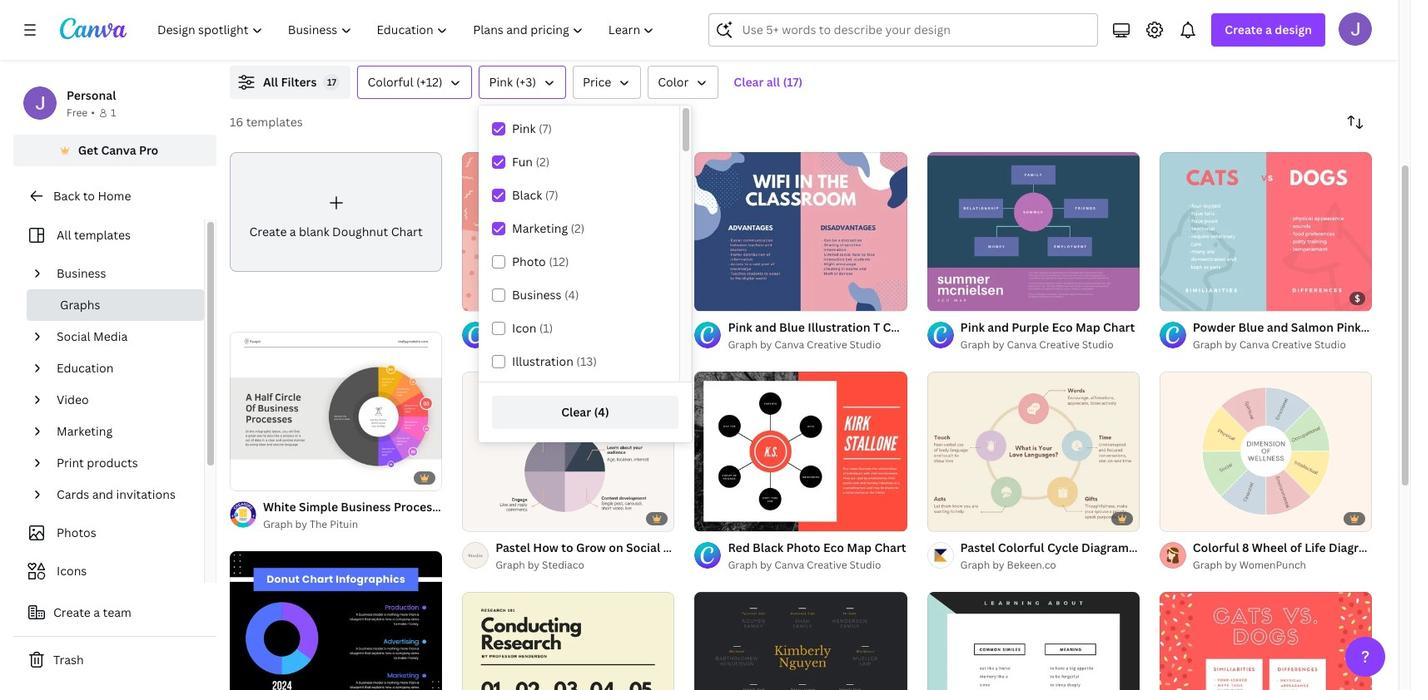 Task type: describe. For each thing, give the bounding box(es) containing it.
canva inside red black photo eco map chart graph by canva creative studio
[[774, 558, 804, 573]]

chart inside the create a blank doughnut chart element
[[391, 224, 423, 240]]

fun for fun (2)
[[512, 154, 533, 170]]

icons
[[57, 564, 87, 579]]

fun (2)
[[512, 154, 550, 170]]

templates for 16 templates
[[246, 114, 303, 130]]

pink and purple eco map chart image
[[927, 152, 1140, 312]]

graph inside pink and blue illustration t chart graph by canva creative studio
[[728, 338, 758, 352]]

photo inside red black photo eco map chart graph by canva creative studio
[[786, 540, 820, 556]]

8
[[1242, 540, 1249, 556]]

white
[[263, 499, 296, 515]]

colorful 8 wheel of life diagram graph image
[[1159, 372, 1372, 532]]

cards and invitations
[[57, 487, 176, 503]]

cards and invitations link
[[50, 480, 194, 511]]

pink and purple eco map chart graph by canva creative studio
[[960, 320, 1135, 352]]

clear (4)
[[561, 405, 609, 420]]

pink for pink (7)
[[512, 121, 536, 137]]

photo (12)
[[512, 254, 569, 270]]

pink for pink (+3)
[[489, 74, 513, 90]]

colorful (+12) button
[[358, 66, 472, 99]]

(+3)
[[516, 74, 536, 90]]

colorful for colorful 8 wheel of life diagram graph graph by womenpunch
[[1193, 540, 1239, 556]]

colorful 8 wheel of life diagram graph link
[[1193, 539, 1411, 558]]

(4) for business (4)
[[564, 287, 579, 303]]

doughnut
[[332, 224, 388, 240]]

(17)
[[783, 74, 803, 90]]

clear (4) button
[[492, 396, 678, 430]]

pink (+3) button
[[479, 66, 566, 99]]

doughnut charts templates image
[[1017, 0, 1372, 46]]

t inside fun background peach t chart graph by canva creative studio
[[627, 320, 634, 336]]

powder blue and salmon pink t chart graph by canva creative studio
[[1193, 320, 1405, 352]]

studio inside powder blue and salmon pink t chart graph by canva creative studio
[[1314, 338, 1346, 352]]

create for create a design
[[1225, 22, 1263, 37]]

team
[[103, 605, 131, 621]]

graph by canva creative studio link for and
[[1193, 337, 1372, 354]]

invitations
[[116, 487, 176, 503]]

home
[[98, 188, 131, 204]]

clear all (17) button
[[725, 66, 811, 99]]

clear all (17)
[[734, 74, 803, 90]]

pastel
[[960, 540, 995, 556]]

$
[[1355, 293, 1360, 305]]

process
[[394, 499, 438, 515]]

blank
[[299, 224, 329, 240]]

business for business
[[57, 266, 106, 281]]

16 templates
[[230, 114, 303, 130]]

all for all templates
[[57, 227, 71, 243]]

red black photo eco map chart graph by canva creative studio
[[728, 540, 906, 573]]

simple
[[299, 499, 338, 515]]

red black photo eco map chart link
[[728, 539, 906, 558]]

purple
[[1012, 320, 1049, 336]]

black inside red black photo eco map chart graph by canva creative studio
[[753, 540, 783, 556]]

marketing for marketing (2)
[[512, 221, 568, 236]]

by inside red black photo eco map chart graph by canva creative studio
[[760, 558, 772, 573]]

(1)
[[539, 321, 553, 336]]

business for business (4)
[[512, 287, 562, 303]]

black and blue modern doughnut chart graph image
[[230, 552, 442, 691]]

peach
[[590, 320, 624, 336]]

life
[[1305, 540, 1326, 556]]

(2) for marketing (2)
[[571, 221, 585, 236]]

fun background peach t chart graph by canva creative studio
[[495, 320, 669, 352]]

Sort by button
[[1339, 106, 1372, 139]]

create a blank doughnut chart link
[[230, 152, 442, 272]]

chart inside powder blue and salmon pink t chart graph by canva creative studio
[[1373, 320, 1405, 336]]

background
[[519, 320, 587, 336]]

studio for red black photo eco map chart
[[850, 558, 881, 573]]

canva inside pink and blue illustration t chart graph by canva creative studio
[[774, 338, 804, 352]]

creative for pink and purple eco map chart
[[1039, 338, 1080, 352]]

photos
[[57, 525, 96, 541]]

illustration inside pink and blue illustration t chart graph by canva creative studio
[[808, 320, 870, 336]]

studio for pink and blue illustration t chart
[[850, 338, 881, 352]]

wheel
[[1252, 540, 1287, 556]]

colorful for colorful (+12)
[[367, 74, 413, 90]]

marketing for marketing
[[57, 424, 112, 440]]

clear for clear (4)
[[561, 405, 591, 420]]

trash
[[53, 653, 84, 668]]

17 filter options selected element
[[323, 74, 340, 91]]

creative for pink and blue illustration t chart
[[807, 338, 847, 352]]

canva inside powder blue and salmon pink t chart graph by canva creative studio
[[1239, 338, 1269, 352]]

icon
[[512, 321, 536, 336]]

price
[[583, 74, 611, 90]]

white simple business process circle graph link
[[263, 499, 511, 517]]

pro
[[139, 142, 158, 158]]

pink for pink and blue illustration t chart graph by canva creative studio
[[728, 320, 752, 336]]

16
[[230, 114, 243, 130]]

powder
[[1193, 320, 1236, 336]]

clear for clear all (17)
[[734, 74, 764, 90]]

bekeen.co
[[1007, 558, 1056, 573]]

by inside pink and blue illustration t chart graph by canva creative studio
[[760, 338, 772, 352]]

powder blue and salmon pink t chart image
[[1159, 152, 1372, 312]]

icon (1)
[[512, 321, 553, 336]]

create for create a blank doughnut chart
[[249, 224, 287, 240]]

filters
[[281, 74, 317, 90]]

trash link
[[13, 644, 216, 678]]

cards
[[57, 487, 89, 503]]

pink inside powder blue and salmon pink t chart graph by canva creative studio
[[1336, 320, 1361, 336]]

(7) for black (7)
[[545, 187, 558, 203]]

pastel colorful cycle diagram graph image
[[927, 372, 1140, 532]]

icons link
[[23, 556, 194, 588]]

circle
[[441, 499, 474, 515]]

salmon
[[1291, 320, 1334, 336]]

pituin
[[330, 518, 358, 532]]

top level navigation element
[[147, 13, 669, 47]]

creative for red black photo eco map chart
[[807, 558, 847, 573]]

by inside white simple business process circle graph graph by the pituin
[[295, 518, 307, 532]]

all
[[766, 74, 780, 90]]

canva inside pink and purple eco map chart graph by canva creative studio
[[1007, 338, 1037, 352]]

the
[[310, 518, 327, 532]]

chart inside red black photo eco map chart graph by canva creative studio
[[874, 540, 906, 556]]

create a team
[[53, 605, 131, 621]]

stediaco
[[542, 558, 584, 573]]

personal
[[67, 87, 116, 103]]

creative inside powder blue and salmon pink t chart graph by canva creative studio
[[1272, 338, 1312, 352]]

0 horizontal spatial photo
[[512, 254, 546, 270]]

t inside powder blue and salmon pink t chart graph by canva creative studio
[[1364, 320, 1371, 336]]

black and gold eco map chart image
[[695, 593, 907, 691]]

products
[[87, 455, 138, 471]]

pink and blue illustration t chart image
[[695, 152, 907, 312]]

pink and blue illustration t chart link
[[728, 319, 915, 337]]

pastel how to grow on social media pie chart infographic graph image
[[462, 372, 675, 532]]

(13)
[[576, 354, 597, 370]]

pink and blue illustration t chart graph by canva creative studio
[[728, 320, 915, 352]]

all templates link
[[23, 220, 194, 251]]

back to home link
[[13, 180, 216, 213]]

white simple business process circle graph image
[[230, 332, 442, 491]]

red black photo eco map chart image
[[695, 372, 907, 532]]

video link
[[50, 385, 194, 416]]

(4) for clear (4)
[[594, 405, 609, 420]]

print products
[[57, 455, 138, 471]]

create for create a team
[[53, 605, 91, 621]]

1
[[111, 106, 116, 120]]

map for photo
[[847, 540, 872, 556]]

and inside powder blue and salmon pink t chart graph by canva creative studio
[[1267, 320, 1288, 336]]

by inside fun background peach t chart graph by canva creative studio
[[528, 338, 540, 352]]

0 vertical spatial black
[[512, 187, 542, 203]]

of
[[1290, 540, 1302, 556]]

back to home
[[53, 188, 131, 204]]

and for purple
[[988, 320, 1009, 336]]

cream and black process flow chart image
[[462, 593, 675, 691]]

graph by canva creative studio link for blue
[[728, 337, 907, 354]]

design
[[1275, 22, 1312, 37]]



Task type: locate. For each thing, give the bounding box(es) containing it.
0 vertical spatial a
[[1265, 22, 1272, 37]]

by left the womenpunch at the bottom
[[1225, 558, 1237, 573]]

0 horizontal spatial all
[[57, 227, 71, 243]]

map inside red black photo eco map chart graph by canva creative studio
[[847, 540, 872, 556]]

pink inside pink and blue illustration t chart graph by canva creative studio
[[728, 320, 752, 336]]

womenpunch
[[1239, 558, 1306, 573]]

0 horizontal spatial clear
[[561, 405, 591, 420]]

None search field
[[709, 13, 1098, 47]]

a left design
[[1265, 22, 1272, 37]]

diagram inside colorful 8 wheel of life diagram graph graph by womenpunch
[[1329, 540, 1376, 556]]

canva inside get canva pro button
[[101, 142, 136, 158]]

1 vertical spatial create
[[249, 224, 287, 240]]

price button
[[573, 66, 641, 99]]

illustration (13)
[[512, 354, 597, 370]]

get canva pro
[[78, 142, 158, 158]]

2 horizontal spatial a
[[1265, 22, 1272, 37]]

create a team button
[[13, 597, 216, 630]]

1 horizontal spatial a
[[290, 224, 296, 240]]

marketing inside 'link'
[[57, 424, 112, 440]]

free •
[[67, 106, 95, 120]]

1 horizontal spatial photo
[[786, 540, 820, 556]]

black (7)
[[512, 187, 558, 203]]

1 vertical spatial black
[[753, 540, 783, 556]]

create a blank doughnut chart element
[[230, 152, 442, 272]]

0 vertical spatial illustration
[[808, 320, 870, 336]]

education link
[[50, 353, 194, 385]]

17
[[327, 76, 336, 88]]

0 vertical spatial business
[[57, 266, 106, 281]]

photo
[[512, 254, 546, 270], [786, 540, 820, 556]]

map inside pink and purple eco map chart graph by canva creative studio
[[1076, 320, 1100, 336]]

0 horizontal spatial create
[[53, 605, 91, 621]]

blue
[[779, 320, 805, 336], [1238, 320, 1264, 336]]

social media
[[57, 329, 128, 345]]

map for purple
[[1076, 320, 1100, 336]]

colorful inside pastel colorful cycle diagram graph graph by bekeen.co
[[998, 540, 1044, 556]]

canva left pro on the top of the page
[[101, 142, 136, 158]]

graph by the pituin link
[[263, 517, 442, 534]]

0 vertical spatial marketing
[[512, 221, 568, 236]]

1 horizontal spatial diagram
[[1329, 540, 1376, 556]]

1 diagram from the left
[[1081, 540, 1129, 556]]

studio inside fun background peach t chart graph by canva creative studio
[[617, 338, 649, 352]]

print products link
[[50, 448, 194, 480]]

(7) up fun (2)
[[539, 121, 552, 137]]

business inside white simple business process circle graph graph by the pituin
[[341, 499, 391, 515]]

0 vertical spatial (4)
[[564, 287, 579, 303]]

black
[[512, 187, 542, 203], [753, 540, 783, 556]]

graph inside red black photo eco map chart graph by canva creative studio
[[728, 558, 758, 573]]

by left 'stediaco'
[[528, 558, 540, 573]]

1 horizontal spatial (2)
[[571, 221, 585, 236]]

1 horizontal spatial create
[[249, 224, 287, 240]]

and for invitations
[[92, 487, 113, 503]]

all left 'filters'
[[263, 74, 278, 90]]

a
[[1265, 22, 1272, 37], [290, 224, 296, 240], [93, 605, 100, 621]]

color button
[[648, 66, 719, 99]]

photo right the red
[[786, 540, 820, 556]]

fun left (1)
[[495, 320, 517, 336]]

colorful 8 wheel of life diagram graph graph by womenpunch
[[1193, 540, 1411, 573]]

1 vertical spatial clear
[[561, 405, 591, 420]]

all templates
[[57, 227, 131, 243]]

0 horizontal spatial templates
[[74, 227, 131, 243]]

1 horizontal spatial (4)
[[594, 405, 609, 420]]

business down photo (12)
[[512, 287, 562, 303]]

studio down 'pink and purple eco map chart' link
[[1082, 338, 1114, 352]]

creative down red black photo eco map chart link
[[807, 558, 847, 573]]

graph by stediaco link
[[495, 558, 675, 574]]

1 horizontal spatial map
[[1076, 320, 1100, 336]]

illustration
[[808, 320, 870, 336], [512, 354, 574, 370]]

cycle
[[1047, 540, 1079, 556]]

1 vertical spatial (4)
[[594, 405, 609, 420]]

by down red black photo eco map chart link
[[760, 558, 772, 573]]

marketing link
[[50, 416, 194, 448]]

chart inside pink and purple eco map chart graph by canva creative studio
[[1103, 320, 1135, 336]]

canva down purple at the top
[[1007, 338, 1037, 352]]

1 horizontal spatial business
[[341, 499, 391, 515]]

1 vertical spatial a
[[290, 224, 296, 240]]

print
[[57, 455, 84, 471]]

0 horizontal spatial colorful
[[367, 74, 413, 90]]

1 horizontal spatial colorful
[[998, 540, 1044, 556]]

pink for pink and purple eco map chart graph by canva creative studio
[[960, 320, 985, 336]]

0 horizontal spatial a
[[93, 605, 100, 621]]

1 vertical spatial photo
[[786, 540, 820, 556]]

red and white fun t chart image
[[1159, 593, 1372, 691]]

clear down '(13)'
[[561, 405, 591, 420]]

2 vertical spatial a
[[93, 605, 100, 621]]

0 horizontal spatial illustration
[[512, 354, 574, 370]]

and for blue
[[755, 320, 777, 336]]

photos link
[[23, 518, 194, 549]]

fun background peach t chart link
[[495, 319, 669, 337]]

a for team
[[93, 605, 100, 621]]

diagram right life
[[1329, 540, 1376, 556]]

2 vertical spatial business
[[341, 499, 391, 515]]

by inside colorful 8 wheel of life diagram graph graph by womenpunch
[[1225, 558, 1237, 573]]

by left the
[[295, 518, 307, 532]]

(4) down '(13)'
[[594, 405, 609, 420]]

studio inside pink and purple eco map chart graph by canva creative studio
[[1082, 338, 1114, 352]]

canva down powder blue and salmon pink t chart link
[[1239, 338, 1269, 352]]

0 horizontal spatial black
[[512, 187, 542, 203]]

1 vertical spatial (7)
[[545, 187, 558, 203]]

3 t from the left
[[1364, 320, 1371, 336]]

and inside pink and blue illustration t chart graph by canva creative studio
[[755, 320, 777, 336]]

0 horizontal spatial diagram
[[1081, 540, 1129, 556]]

studio down pink and blue illustration t chart link
[[850, 338, 881, 352]]

chart inside pink and blue illustration t chart graph by canva creative studio
[[883, 320, 915, 336]]

marketing down video
[[57, 424, 112, 440]]

business up graph by the pituin link
[[341, 499, 391, 515]]

all for all filters
[[263, 74, 278, 90]]

fun for fun background peach t chart graph by canva creative studio
[[495, 320, 517, 336]]

red
[[728, 540, 750, 556]]

colorful inside button
[[367, 74, 413, 90]]

diagram
[[1081, 540, 1129, 556], [1329, 540, 1376, 556]]

2 blue from the left
[[1238, 320, 1264, 336]]

studio down peach
[[617, 338, 649, 352]]

pink inside pink and purple eco map chart graph by canva creative studio
[[960, 320, 985, 336]]

0 horizontal spatial (4)
[[564, 287, 579, 303]]

jacob simon image
[[1339, 12, 1372, 46]]

1 vertical spatial illustration
[[512, 354, 574, 370]]

by down powder
[[1225, 338, 1237, 352]]

studio inside pink and blue illustration t chart graph by canva creative studio
[[850, 338, 881, 352]]

1 horizontal spatial black
[[753, 540, 783, 556]]

1 horizontal spatial illustration
[[808, 320, 870, 336]]

graph by canva creative studio link for photo
[[728, 558, 906, 574]]

1 vertical spatial eco
[[823, 540, 844, 556]]

colorful left '8'
[[1193, 540, 1239, 556]]

creative inside fun background peach t chart graph by canva creative studio
[[574, 338, 615, 352]]

0 vertical spatial eco
[[1052, 320, 1073, 336]]

a for design
[[1265, 22, 1272, 37]]

marketing up photo (12)
[[512, 221, 568, 236]]

fun background peach t chart image
[[462, 152, 675, 312]]

t inside pink and blue illustration t chart graph by canva creative studio
[[873, 320, 880, 336]]

0 horizontal spatial eco
[[823, 540, 844, 556]]

eco for purple
[[1052, 320, 1073, 336]]

2 horizontal spatial colorful
[[1193, 540, 1239, 556]]

by down icon (1)
[[528, 338, 540, 352]]

pink (7)
[[512, 121, 552, 137]]

t
[[627, 320, 634, 336], [873, 320, 880, 336], [1364, 320, 1371, 336]]

diagram right cycle
[[1081, 540, 1129, 556]]

2 horizontal spatial t
[[1364, 320, 1371, 336]]

black down fun (2)
[[512, 187, 542, 203]]

graph by womenpunch link
[[1193, 558, 1372, 574]]

1 horizontal spatial templates
[[246, 114, 303, 130]]

templates for all templates
[[74, 227, 131, 243]]

0 horizontal spatial business
[[57, 266, 106, 281]]

all down back
[[57, 227, 71, 243]]

canva
[[101, 142, 136, 158], [542, 338, 572, 352], [774, 338, 804, 352], [1007, 338, 1037, 352], [1239, 338, 1269, 352], [774, 558, 804, 573]]

0 vertical spatial clear
[[734, 74, 764, 90]]

(7) for pink (7)
[[539, 121, 552, 137]]

2 vertical spatial create
[[53, 605, 91, 621]]

1 horizontal spatial t
[[873, 320, 880, 336]]

creative down powder blue and salmon pink t chart link
[[1272, 338, 1312, 352]]

studio inside red black photo eco map chart graph by canva creative studio
[[850, 558, 881, 573]]

(7)
[[539, 121, 552, 137], [545, 187, 558, 203]]

graph inside powder blue and salmon pink t chart graph by canva creative studio
[[1193, 338, 1222, 352]]

business up graphs
[[57, 266, 106, 281]]

social
[[57, 329, 90, 345]]

pink inside button
[[489, 74, 513, 90]]

a inside button
[[93, 605, 100, 621]]

eco
[[1052, 320, 1073, 336], [823, 540, 844, 556]]

1 blue from the left
[[779, 320, 805, 336]]

1 horizontal spatial marketing
[[512, 221, 568, 236]]

colorful (+12)
[[367, 74, 442, 90]]

0 vertical spatial create
[[1225, 22, 1263, 37]]

chart
[[391, 224, 423, 240], [637, 320, 669, 336], [883, 320, 915, 336], [1103, 320, 1135, 336], [1373, 320, 1405, 336], [874, 540, 906, 556]]

creative down pink and blue illustration t chart link
[[807, 338, 847, 352]]

2 t from the left
[[873, 320, 880, 336]]

white simple business process circle graph graph by the pituin
[[263, 499, 511, 532]]

colorful left (+12)
[[367, 74, 413, 90]]

map
[[1076, 320, 1100, 336], [847, 540, 872, 556]]

to
[[83, 188, 95, 204]]

creative inside pink and purple eco map chart graph by canva creative studio
[[1039, 338, 1080, 352]]

clear
[[734, 74, 764, 90], [561, 405, 591, 420]]

clear left all
[[734, 74, 764, 90]]

create inside button
[[53, 605, 91, 621]]

by inside powder blue and salmon pink t chart graph by canva creative studio
[[1225, 338, 1237, 352]]

graph by canva creative studio link for purple
[[960, 337, 1135, 354]]

black right the red
[[753, 540, 783, 556]]

0 horizontal spatial map
[[847, 540, 872, 556]]

creative up '(13)'
[[574, 338, 615, 352]]

pink and purple eco map chart link
[[960, 319, 1135, 337]]

eco inside red black photo eco map chart graph by canva creative studio
[[823, 540, 844, 556]]

fun inside fun background peach t chart graph by canva creative studio
[[495, 320, 517, 336]]

canva up illustration (13) at the bottom of the page
[[542, 338, 572, 352]]

canva down pink and blue illustration t chart link
[[774, 338, 804, 352]]

eco for photo
[[823, 540, 844, 556]]

a left the blank
[[290, 224, 296, 240]]

(7) up marketing (2)
[[545, 187, 558, 203]]

studio for pink and purple eco map chart
[[1082, 338, 1114, 352]]

(4) up "fun background peach t chart" link
[[564, 287, 579, 303]]

creative inside red black photo eco map chart graph by canva creative studio
[[807, 558, 847, 573]]

(4) inside button
[[594, 405, 609, 420]]

business
[[57, 266, 106, 281], [512, 287, 562, 303], [341, 499, 391, 515]]

create down icons
[[53, 605, 91, 621]]

colorful
[[367, 74, 413, 90], [998, 540, 1044, 556], [1193, 540, 1239, 556]]

1 vertical spatial map
[[847, 540, 872, 556]]

1 vertical spatial (2)
[[571, 221, 585, 236]]

business (4)
[[512, 287, 579, 303]]

by down pink and blue illustration t chart link
[[760, 338, 772, 352]]

studio down "salmon"
[[1314, 338, 1346, 352]]

a inside "dropdown button"
[[1265, 22, 1272, 37]]

a for blank
[[290, 224, 296, 240]]

graph by canva creative studio link for peach
[[495, 337, 669, 354]]

0 vertical spatial map
[[1076, 320, 1100, 336]]

(2)
[[536, 154, 550, 170], [571, 221, 585, 236]]

(+12)
[[416, 74, 442, 90]]

chart inside fun background peach t chart graph by canva creative studio
[[637, 320, 669, 336]]

0 horizontal spatial (2)
[[536, 154, 550, 170]]

templates right 16
[[246, 114, 303, 130]]

canva down red black photo eco map chart link
[[774, 558, 804, 573]]

creative down 'pink and purple eco map chart' link
[[1039, 338, 1080, 352]]

1 horizontal spatial all
[[263, 74, 278, 90]]

mint and black simple t chart image
[[927, 593, 1140, 691]]

2 horizontal spatial business
[[512, 287, 562, 303]]

graph inside fun background peach t chart graph by canva creative studio
[[495, 338, 525, 352]]

eco inside pink and purple eco map chart graph by canva creative studio
[[1052, 320, 1073, 336]]

create a design
[[1225, 22, 1312, 37]]

graph inside graph by stediaco link
[[495, 558, 525, 573]]

and inside pink and purple eco map chart graph by canva creative studio
[[988, 320, 1009, 336]]

video
[[57, 392, 89, 408]]

a left team
[[93, 605, 100, 621]]

1 vertical spatial all
[[57, 227, 71, 243]]

by inside pastel colorful cycle diagram graph graph by bekeen.co
[[992, 558, 1004, 573]]

creative inside pink and blue illustration t chart graph by canva creative studio
[[807, 338, 847, 352]]

canva inside fun background peach t chart graph by canva creative studio
[[542, 338, 572, 352]]

0 vertical spatial all
[[263, 74, 278, 90]]

graph by stediaco
[[495, 558, 584, 573]]

1 vertical spatial marketing
[[57, 424, 112, 440]]

by down 'pink and purple eco map chart' link
[[992, 338, 1004, 352]]

(2) for fun (2)
[[536, 154, 550, 170]]

create left design
[[1225, 22, 1263, 37]]

1 t from the left
[[627, 320, 634, 336]]

1 horizontal spatial blue
[[1238, 320, 1264, 336]]

studio down red black photo eco map chart link
[[850, 558, 881, 573]]

diagram inside pastel colorful cycle diagram graph graph by bekeen.co
[[1081, 540, 1129, 556]]

0 vertical spatial (7)
[[539, 121, 552, 137]]

colorful inside colorful 8 wheel of life diagram graph graph by womenpunch
[[1193, 540, 1239, 556]]

create inside "dropdown button"
[[1225, 22, 1263, 37]]

templates down back to home
[[74, 227, 131, 243]]

Search search field
[[742, 14, 1088, 46]]

2 diagram from the left
[[1329, 540, 1376, 556]]

studio
[[617, 338, 649, 352], [850, 338, 881, 352], [1082, 338, 1114, 352], [1314, 338, 1346, 352], [850, 558, 881, 573]]

0 horizontal spatial marketing
[[57, 424, 112, 440]]

create a design button
[[1212, 13, 1325, 47]]

media
[[93, 329, 128, 345]]

free
[[67, 106, 88, 120]]

photo left (12)
[[512, 254, 546, 270]]

0 vertical spatial (2)
[[536, 154, 550, 170]]

0 vertical spatial photo
[[512, 254, 546, 270]]

fun down pink (7)
[[512, 154, 533, 170]]

1 vertical spatial templates
[[74, 227, 131, 243]]

get
[[78, 142, 98, 158]]

1 horizontal spatial eco
[[1052, 320, 1073, 336]]

1 vertical spatial business
[[512, 287, 562, 303]]

graph inside pink and purple eco map chart graph by canva creative studio
[[960, 338, 990, 352]]

colorful up bekeen.co
[[998, 540, 1044, 556]]

color
[[658, 74, 689, 90]]

by down pastel
[[992, 558, 1004, 573]]

by inside graph by stediaco link
[[528, 558, 540, 573]]

create a blank doughnut chart
[[249, 224, 423, 240]]

0 horizontal spatial blue
[[779, 320, 805, 336]]

by inside pink and purple eco map chart graph by canva creative studio
[[992, 338, 1004, 352]]

0 vertical spatial fun
[[512, 154, 533, 170]]

business link
[[50, 258, 194, 290]]

create left the blank
[[249, 224, 287, 240]]

0 vertical spatial templates
[[246, 114, 303, 130]]

blue inside powder blue and salmon pink t chart graph by canva creative studio
[[1238, 320, 1264, 336]]

1 horizontal spatial clear
[[734, 74, 764, 90]]

blue inside pink and blue illustration t chart graph by canva creative studio
[[779, 320, 805, 336]]

1 vertical spatial fun
[[495, 320, 517, 336]]

2 horizontal spatial create
[[1225, 22, 1263, 37]]

get canva pro button
[[13, 135, 216, 166]]

graph by bekeen.co link
[[960, 558, 1140, 574]]

0 horizontal spatial t
[[627, 320, 634, 336]]

(4)
[[564, 287, 579, 303], [594, 405, 609, 420]]

by
[[528, 338, 540, 352], [760, 338, 772, 352], [992, 338, 1004, 352], [1225, 338, 1237, 352], [295, 518, 307, 532], [528, 558, 540, 573], [760, 558, 772, 573], [992, 558, 1004, 573], [1225, 558, 1237, 573]]



Task type: vqa. For each thing, say whether or not it's contained in the screenshot.
Stories
no



